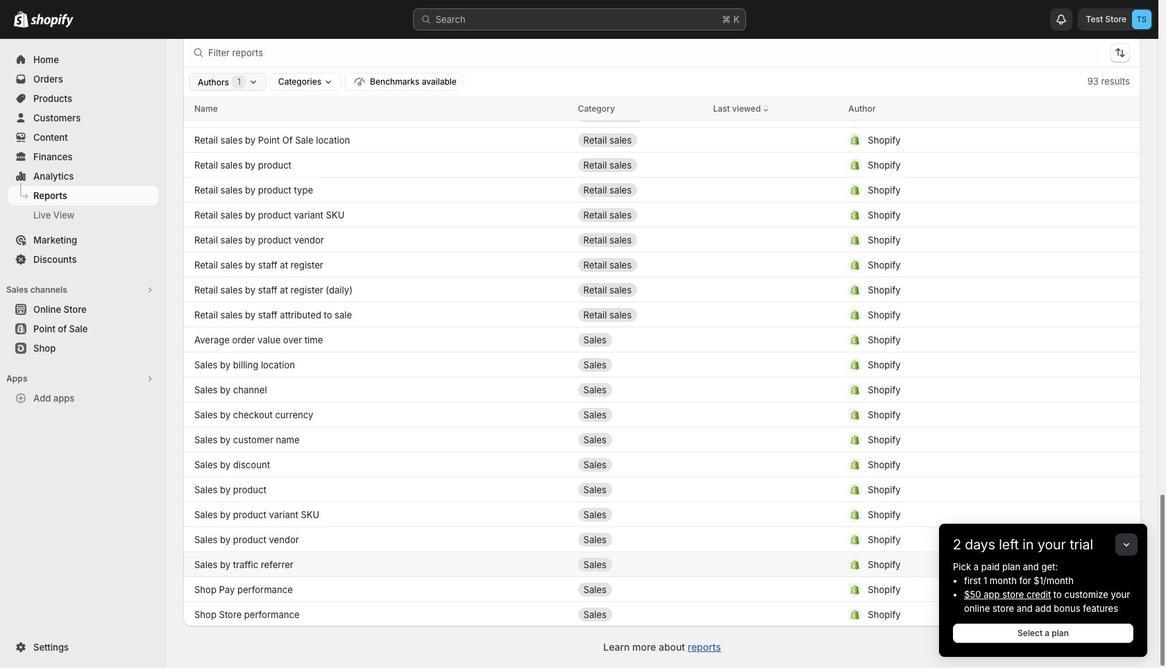 Task type: vqa. For each thing, say whether or not it's contained in the screenshot.
search products text box
no



Task type: locate. For each thing, give the bounding box(es) containing it.
13 row from the top
[[183, 252, 1141, 277]]

26 row from the top
[[183, 577, 1141, 602]]

5 row from the top
[[183, 77, 1141, 102]]

18 row from the top
[[183, 377, 1141, 402]]

21 row from the top
[[183, 452, 1141, 477]]

row
[[183, 0, 1141, 2], [183, 2, 1141, 27], [183, 27, 1141, 52], [183, 52, 1141, 77], [183, 77, 1141, 102], [183, 96, 1141, 121], [183, 102, 1141, 127], [183, 127, 1141, 152], [183, 152, 1141, 177], [183, 177, 1141, 202], [183, 202, 1141, 227], [183, 227, 1141, 252], [183, 252, 1141, 277], [183, 277, 1141, 302], [183, 302, 1141, 327], [183, 327, 1141, 352], [183, 352, 1141, 377], [183, 377, 1141, 402], [183, 402, 1141, 427], [183, 427, 1141, 452], [183, 452, 1141, 477], [183, 477, 1141, 502], [183, 502, 1141, 527], [183, 527, 1141, 552], [183, 552, 1141, 577], [183, 577, 1141, 602], [183, 602, 1141, 627]]

shopify image
[[14, 11, 28, 28], [31, 14, 74, 28]]

27 row from the top
[[183, 602, 1141, 627]]

22 row from the top
[[183, 477, 1141, 502]]

10 row from the top
[[183, 177, 1141, 202]]

cell
[[194, 4, 567, 26], [578, 4, 702, 26], [713, 4, 838, 26], [849, 4, 1097, 26], [578, 29, 702, 51], [713, 29, 838, 51], [849, 29, 1097, 51], [578, 54, 702, 76], [713, 54, 838, 76], [849, 54, 1097, 76], [578, 79, 702, 101], [713, 79, 838, 101], [849, 79, 1097, 101], [578, 104, 702, 126], [713, 104, 838, 126], [849, 104, 1097, 126], [578, 129, 702, 151], [849, 129, 1097, 151], [578, 154, 702, 176], [713, 154, 838, 176], [849, 154, 1097, 176], [578, 179, 702, 201], [849, 179, 1097, 201], [578, 204, 702, 226], [713, 204, 838, 226], [849, 204, 1097, 226], [578, 229, 702, 251], [849, 229, 1097, 251], [578, 254, 702, 276], [713, 254, 838, 276], [849, 254, 1097, 276], [578, 279, 702, 301], [849, 279, 1097, 301], [578, 304, 702, 326], [713, 304, 838, 326], [849, 304, 1097, 326], [578, 329, 702, 351], [849, 329, 1097, 351], [578, 354, 702, 376], [713, 354, 838, 376], [849, 354, 1097, 376], [578, 379, 702, 401], [849, 379, 1097, 401], [578, 404, 702, 426], [713, 404, 838, 426], [849, 404, 1097, 426], [578, 429, 702, 451], [849, 429, 1097, 451], [578, 454, 702, 476], [713, 454, 838, 476], [849, 454, 1097, 476], [578, 479, 702, 501], [849, 479, 1097, 501], [578, 504, 702, 526], [713, 504, 838, 526], [849, 504, 1097, 526], [578, 529, 702, 551], [849, 529, 1097, 551], [578, 554, 702, 576], [713, 554, 838, 576], [849, 554, 1097, 576], [578, 579, 702, 601], [849, 579, 1097, 601], [578, 604, 702, 626], [713, 604, 838, 626], [849, 604, 1097, 626]]

25 row from the top
[[183, 552, 1141, 577]]

12 row from the top
[[183, 227, 1141, 252]]

24 row from the top
[[183, 527, 1141, 552]]

20 row from the top
[[183, 427, 1141, 452]]

8 row from the top
[[183, 127, 1141, 152]]

9 row from the top
[[183, 152, 1141, 177]]

11 row from the top
[[183, 202, 1141, 227]]

4 row from the top
[[183, 52, 1141, 77]]

Filter reports text field
[[208, 42, 1100, 64]]



Task type: describe. For each thing, give the bounding box(es) containing it.
1 row from the top
[[183, 0, 1141, 2]]

23 row from the top
[[183, 502, 1141, 527]]

16 row from the top
[[183, 327, 1141, 352]]

6 row from the top
[[183, 96, 1141, 121]]

0 horizontal spatial shopify image
[[14, 11, 28, 28]]

14 row from the top
[[183, 277, 1141, 302]]

19 row from the top
[[183, 402, 1141, 427]]

7 row from the top
[[183, 102, 1141, 127]]

2 row from the top
[[183, 2, 1141, 27]]

3 row from the top
[[183, 27, 1141, 52]]

list of reports table
[[183, 0, 1141, 627]]

1 horizontal spatial shopify image
[[31, 14, 74, 28]]

17 row from the top
[[183, 352, 1141, 377]]

test store image
[[1132, 10, 1152, 29]]

15 row from the top
[[183, 302, 1141, 327]]



